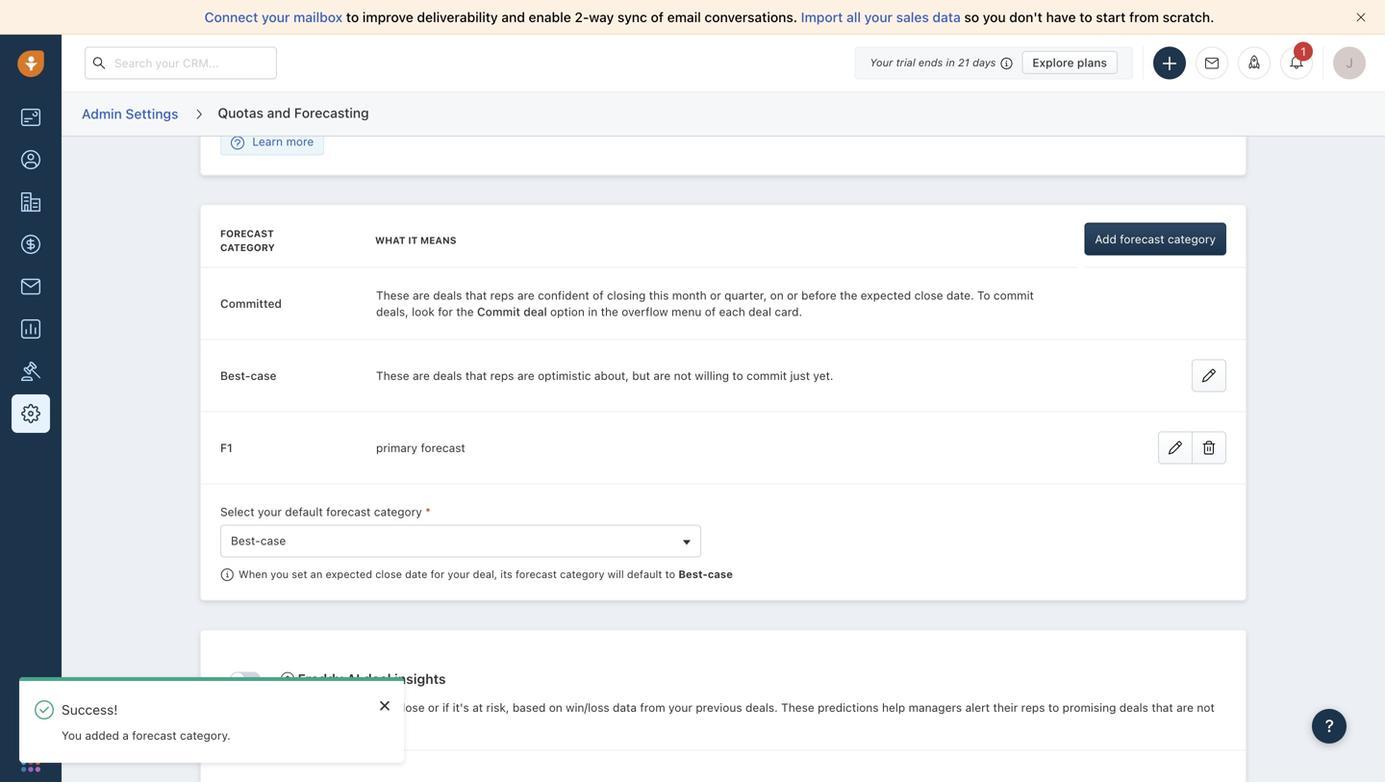 Task type: locate. For each thing, give the bounding box(es) containing it.
of left 'closing'
[[593, 288, 604, 302]]

data right win/loss
[[613, 701, 637, 715]]

from right start
[[1130, 9, 1160, 25]]

in left "21"
[[946, 56, 955, 69]]

1 vertical spatial not
[[1197, 701, 1215, 715]]

you left "set"
[[271, 568, 289, 581]]

from
[[1130, 9, 1160, 25], [640, 701, 666, 715]]

yet. right "committed"
[[342, 719, 363, 732]]

and up learn more
[[267, 105, 291, 121]]

2 vertical spatial of
[[705, 305, 716, 318]]

close for predicts if a deal will close or if it's at risk, based on win/loss data from your previous deals. these predictions help managers alert their reps to promising deals that are not committed yet.
[[396, 701, 425, 715]]

expected inside these are deals that reps are confident of closing this month or quarter, on or before the expected close date. to commit deals, look for the
[[861, 288, 911, 302]]

1 vertical spatial close
[[375, 568, 402, 581]]

and left enable in the top left of the page
[[502, 9, 525, 25]]

a inside predicts if a deal will close or if it's at risk, based on win/loss data from your previous deals. these predictions help managers alert their reps to promising deals that are not committed yet.
[[339, 701, 346, 715]]

1 vertical spatial on
[[549, 701, 563, 715]]

deals
[[433, 288, 462, 302], [433, 369, 462, 382], [1120, 701, 1149, 715]]

previous
[[696, 701, 743, 715]]

0 vertical spatial in
[[946, 56, 955, 69]]

2 vertical spatial best-
[[679, 568, 708, 581]]

for right look
[[438, 305, 453, 318]]

or up card.
[[787, 288, 798, 302]]

phone image
[[21, 709, 40, 728]]

predicts
[[281, 701, 326, 715]]

1 horizontal spatial you
[[983, 9, 1006, 25]]

a right added
[[122, 729, 129, 742]]

are up commit
[[518, 288, 535, 302]]

in right "option" on the left of the page
[[588, 305, 598, 318]]

more
[[286, 135, 314, 148]]

close inside predicts if a deal will close or if it's at risk, based on win/loss data from your previous deals. these predictions help managers alert their reps to promising deals that are not committed yet.
[[396, 701, 425, 715]]

2 vertical spatial these
[[781, 701, 815, 715]]

2 vertical spatial that
[[1152, 701, 1174, 715]]

0 horizontal spatial will
[[375, 701, 393, 715]]

not inside predicts if a deal will close or if it's at risk, based on win/loss data from your previous deals. these predictions help managers alert their reps to promising deals that are not committed yet.
[[1197, 701, 1215, 715]]

reps right their
[[1022, 701, 1046, 715]]

are right promising on the bottom of the page
[[1177, 701, 1194, 715]]

1 horizontal spatial the
[[601, 305, 619, 318]]

1 horizontal spatial from
[[1130, 9, 1160, 25]]

0 horizontal spatial from
[[640, 701, 666, 715]]

these right deals.
[[781, 701, 815, 715]]

you right the so
[[983, 9, 1006, 25]]

deal
[[524, 305, 547, 318], [749, 305, 772, 318], [364, 671, 391, 687], [349, 701, 372, 715]]

0 vertical spatial close
[[915, 288, 944, 302]]

that
[[466, 288, 487, 302], [466, 369, 487, 382], [1152, 701, 1174, 715]]

or left "it's"
[[428, 701, 439, 715]]

1 horizontal spatial not
[[1197, 701, 1215, 715]]

conversations.
[[705, 9, 798, 25]]

means
[[420, 235, 457, 246]]

forecast left *
[[326, 505, 371, 519]]

reps inside predicts if a deal will close or if it's at risk, based on win/loss data from your previous deals. these predictions help managers alert their reps to promising deals that are not committed yet.
[[1022, 701, 1046, 715]]

the down 'closing'
[[601, 305, 619, 318]]

expected right before
[[861, 288, 911, 302]]

data left the so
[[933, 9, 961, 25]]

a
[[339, 701, 346, 715], [122, 729, 129, 742]]

0 vertical spatial and
[[502, 9, 525, 25]]

add forecast category
[[1095, 232, 1216, 246]]

that for confident
[[466, 288, 487, 302]]

forecast category
[[220, 228, 275, 253]]

on up card.
[[770, 288, 784, 302]]

category
[[1168, 232, 1216, 246], [220, 242, 275, 253], [374, 505, 422, 519], [560, 568, 605, 581]]

about,
[[595, 369, 629, 382]]

yet. right the just
[[814, 369, 834, 382]]

of inside these are deals that reps are confident of closing this month or quarter, on or before the expected close date. to commit deals, look for the
[[593, 288, 604, 302]]

send email image
[[1206, 57, 1219, 70]]

best-case
[[220, 369, 277, 382], [231, 534, 286, 548]]

1 vertical spatial yet.
[[342, 719, 363, 732]]

0 vertical spatial yet.
[[814, 369, 834, 382]]

1 horizontal spatial commit
[[994, 288, 1034, 302]]

0 vertical spatial deals
[[433, 288, 462, 302]]

1 horizontal spatial default
[[627, 568, 662, 581]]

0 vertical spatial from
[[1130, 9, 1160, 25]]

these inside these are deals that reps are confident of closing this month or quarter, on or before the expected close date. to commit deals, look for the
[[376, 288, 410, 302]]

0 vertical spatial for
[[438, 305, 453, 318]]

from inside predicts if a deal will close or if it's at risk, based on win/loss data from your previous deals. these predictions help managers alert their reps to promising deals that are not committed yet.
[[640, 701, 666, 715]]

0 horizontal spatial or
[[428, 701, 439, 715]]

best- inside button
[[231, 534, 261, 548]]

for right date
[[431, 568, 445, 581]]

1 vertical spatial best-
[[231, 534, 261, 548]]

0 vertical spatial these
[[376, 288, 410, 302]]

set
[[292, 568, 307, 581]]

explore
[[1033, 56, 1075, 69]]

before
[[802, 288, 837, 302]]

in
[[946, 56, 955, 69], [588, 305, 598, 318]]

1 vertical spatial these
[[376, 369, 410, 382]]

for inside these are deals that reps are confident of closing this month or quarter, on or before the expected close date. to commit deals, look for the
[[438, 305, 453, 318]]

freddy
[[298, 671, 343, 687]]

menu
[[672, 305, 702, 318]]

that up commit
[[466, 288, 487, 302]]

from right win/loss
[[640, 701, 666, 715]]

your left 'previous'
[[669, 701, 693, 715]]

1 vertical spatial that
[[466, 369, 487, 382]]

0 vertical spatial best-case
[[220, 369, 277, 382]]

managers
[[909, 701, 962, 715]]

0 vertical spatial not
[[674, 369, 692, 382]]

2 vertical spatial reps
[[1022, 701, 1046, 715]]

0 horizontal spatial commit
[[747, 369, 787, 382]]

0 vertical spatial of
[[651, 9, 664, 25]]

deals up look
[[433, 288, 462, 302]]

1 vertical spatial reps
[[490, 369, 514, 382]]

1 horizontal spatial in
[[946, 56, 955, 69]]

1 vertical spatial data
[[613, 701, 637, 715]]

0 vertical spatial that
[[466, 288, 487, 302]]

on inside predicts if a deal will close or if it's at risk, based on win/loss data from your previous deals. these predictions help managers alert their reps to promising deals that are not committed yet.
[[549, 701, 563, 715]]

1 vertical spatial of
[[593, 288, 604, 302]]

expected
[[861, 288, 911, 302], [326, 568, 372, 581]]

look
[[412, 305, 435, 318]]

and
[[502, 9, 525, 25], [267, 105, 291, 121]]

commit left the just
[[747, 369, 787, 382]]

ai
[[347, 671, 360, 687]]

2 vertical spatial close
[[396, 701, 425, 715]]

that inside these are deals that reps are confident of closing this month or quarter, on or before the expected close date. to commit deals, look for the
[[466, 288, 487, 302]]

reps inside these are deals that reps are confident of closing this month or quarter, on or before the expected close date. to commit deals, look for the
[[490, 288, 514, 302]]

0 horizontal spatial of
[[593, 288, 604, 302]]

these inside predicts if a deal will close or if it's at risk, based on win/loss data from your previous deals. these predictions help managers alert their reps to promising deals that are not committed yet.
[[781, 701, 815, 715]]

1 horizontal spatial or
[[710, 288, 721, 302]]

month
[[672, 288, 707, 302]]

your right select
[[258, 505, 282, 519]]

a for if
[[339, 701, 346, 715]]

close left date
[[375, 568, 402, 581]]

deals inside these are deals that reps are confident of closing this month or quarter, on or before the expected close date. to commit deals, look for the
[[433, 288, 462, 302]]

these down deals,
[[376, 369, 410, 382]]

for
[[438, 305, 453, 318], [431, 568, 445, 581]]

0 horizontal spatial not
[[674, 369, 692, 382]]

1 vertical spatial commit
[[747, 369, 787, 382]]

if up "committed"
[[329, 701, 336, 715]]

sales
[[897, 9, 929, 25]]

when
[[239, 568, 268, 581]]

explore plans link
[[1022, 51, 1118, 74]]

close
[[915, 288, 944, 302], [375, 568, 402, 581], [396, 701, 425, 715]]

expected right an
[[326, 568, 372, 581]]

just
[[791, 369, 810, 382]]

are right 'but'
[[654, 369, 671, 382]]

reps up commit
[[490, 288, 514, 302]]

these are deals that reps are optimistic about, but are not willing to commit just yet.
[[376, 369, 834, 382]]

don't
[[1010, 9, 1043, 25]]

1 horizontal spatial if
[[443, 701, 450, 715]]

will inside predicts if a deal will close or if it's at risk, based on win/loss data from your previous deals. these predictions help managers alert their reps to promising deals that are not committed yet.
[[375, 701, 393, 715]]

close left date. on the top right of page
[[915, 288, 944, 302]]

sync
[[618, 9, 648, 25]]

0 vertical spatial expected
[[861, 288, 911, 302]]

0 horizontal spatial data
[[613, 701, 637, 715]]

deal image
[[281, 671, 294, 687]]

0 vertical spatial data
[[933, 9, 961, 25]]

your right all
[[865, 9, 893, 25]]

quotas
[[218, 105, 264, 121]]

0 vertical spatial you
[[983, 9, 1006, 25]]

forecast right add
[[1120, 232, 1165, 246]]

of for menu
[[705, 305, 716, 318]]

in for option
[[588, 305, 598, 318]]

or
[[710, 288, 721, 302], [787, 288, 798, 302], [428, 701, 439, 715]]

select
[[220, 505, 255, 519]]

what's new image
[[1248, 55, 1262, 69]]

1 horizontal spatial yet.
[[814, 369, 834, 382]]

commit
[[994, 288, 1034, 302], [747, 369, 787, 382]]

the right before
[[840, 288, 858, 302]]

1 vertical spatial in
[[588, 305, 598, 318]]

to
[[346, 9, 359, 25], [1080, 9, 1093, 25], [733, 369, 744, 382], [665, 568, 676, 581], [1049, 701, 1060, 715]]

of right sync
[[651, 9, 664, 25]]

these are deals that reps are confident of closing this month or quarter, on or before the expected close date. to commit deals, look for the
[[376, 288, 1034, 318]]

0 vertical spatial a
[[339, 701, 346, 715]]

2 vertical spatial deals
[[1120, 701, 1149, 715]]

deals for these are deals that reps are confident of closing this month or quarter, on or before the expected close date. to commit deals, look for the
[[433, 288, 462, 302]]

on right based
[[549, 701, 563, 715]]

1 vertical spatial case
[[261, 534, 286, 548]]

deal left close icon
[[349, 701, 372, 715]]

your
[[870, 56, 893, 69]]

close right close icon
[[396, 701, 425, 715]]

1 vertical spatial deals
[[433, 369, 462, 382]]

*
[[425, 505, 431, 519]]

1 horizontal spatial a
[[339, 701, 346, 715]]

their
[[994, 701, 1018, 715]]

category left *
[[374, 505, 422, 519]]

close image
[[1357, 13, 1366, 22]]

learn more link
[[221, 133, 324, 150]]

a for added
[[122, 729, 129, 742]]

of
[[651, 9, 664, 25], [593, 288, 604, 302], [705, 305, 716, 318]]

2-
[[575, 9, 589, 25]]

this
[[649, 288, 669, 302]]

improve
[[363, 9, 414, 25]]

reps for optimistic
[[490, 369, 514, 382]]

0 horizontal spatial a
[[122, 729, 129, 742]]

that down commit
[[466, 369, 487, 382]]

forecast inside button
[[1120, 232, 1165, 246]]

0 vertical spatial reps
[[490, 288, 514, 302]]

reps left 'optimistic'
[[490, 369, 514, 382]]

1 vertical spatial from
[[640, 701, 666, 715]]

your inside predicts if a deal will close or if it's at risk, based on win/loss data from your previous deals. these predictions help managers alert their reps to promising deals that are not committed yet.
[[669, 701, 693, 715]]

0 horizontal spatial you
[[271, 568, 289, 581]]

1 horizontal spatial on
[[770, 288, 784, 302]]

alert
[[966, 701, 990, 715]]

best-case up 'when'
[[231, 534, 286, 548]]

best-
[[220, 369, 251, 382], [231, 534, 261, 548], [679, 568, 708, 581]]

1 vertical spatial will
[[375, 701, 393, 715]]

days
[[973, 56, 996, 69]]

default
[[285, 505, 323, 519], [627, 568, 662, 581]]

1 vertical spatial best-case
[[231, 534, 286, 548]]

0 vertical spatial on
[[770, 288, 784, 302]]

a down freddy
[[339, 701, 346, 715]]

best-case down committed at top left
[[220, 369, 277, 382]]

0 horizontal spatial default
[[285, 505, 323, 519]]

success!
[[62, 702, 118, 718]]

what
[[375, 235, 406, 246]]

freshworks switcher image
[[21, 753, 40, 772]]

2 vertical spatial case
[[708, 568, 733, 581]]

0 horizontal spatial on
[[549, 701, 563, 715]]

primary
[[376, 441, 418, 455]]

that right promising on the bottom of the page
[[1152, 701, 1174, 715]]

0 horizontal spatial if
[[329, 701, 336, 715]]

close image
[[380, 700, 390, 711]]

deals,
[[376, 305, 409, 318]]

0 horizontal spatial expected
[[326, 568, 372, 581]]

deals right promising on the bottom of the page
[[1120, 701, 1149, 715]]

1 vertical spatial for
[[431, 568, 445, 581]]

commit right to
[[994, 288, 1034, 302]]

these for these are deals that reps are confident of closing this month or quarter, on or before the expected close date. to commit deals, look for the
[[376, 288, 410, 302]]

0 vertical spatial will
[[608, 568, 624, 581]]

commit
[[477, 305, 521, 318]]

1 horizontal spatial expected
[[861, 288, 911, 302]]

0 horizontal spatial yet.
[[342, 719, 363, 732]]

deals.
[[746, 701, 778, 715]]

or up each
[[710, 288, 721, 302]]

1 vertical spatial a
[[122, 729, 129, 742]]

forecast
[[220, 228, 274, 239]]

email
[[667, 9, 701, 25]]

2 horizontal spatial of
[[705, 305, 716, 318]]

connect
[[205, 9, 258, 25]]

if left "it's"
[[443, 701, 450, 715]]

these up deals,
[[376, 288, 410, 302]]

option
[[550, 305, 585, 318]]

forecast left category. at the left of the page
[[132, 729, 177, 742]]

the left commit
[[456, 305, 474, 318]]

enable
[[529, 9, 571, 25]]

properties image
[[21, 362, 40, 381]]

deals down look
[[433, 369, 462, 382]]

0 horizontal spatial in
[[588, 305, 598, 318]]

of left each
[[705, 305, 716, 318]]

1 vertical spatial and
[[267, 105, 291, 121]]

0 vertical spatial commit
[[994, 288, 1034, 302]]

plans
[[1078, 56, 1108, 69]]

category right add
[[1168, 232, 1216, 246]]

closing
[[607, 288, 646, 302]]

on inside these are deals that reps are confident of closing this month or quarter, on or before the expected close date. to commit deals, look for the
[[770, 288, 784, 302]]



Task type: vqa. For each thing, say whether or not it's contained in the screenshot.
bottommost icon
no



Task type: describe. For each thing, give the bounding box(es) containing it.
import
[[801, 9, 843, 25]]

1 vertical spatial default
[[627, 568, 662, 581]]

2 horizontal spatial the
[[840, 288, 858, 302]]

or inside predicts if a deal will close or if it's at risk, based on win/loss data from your previous deals. these predictions help managers alert their reps to promising deals that are not committed yet.
[[428, 701, 439, 715]]

0 vertical spatial case
[[251, 369, 277, 382]]

settings
[[126, 106, 178, 122]]

forecast right primary at the bottom left of the page
[[421, 441, 466, 455]]

in for ends
[[946, 56, 955, 69]]

2 horizontal spatial or
[[787, 288, 798, 302]]

committed
[[281, 719, 339, 732]]

it
[[408, 235, 418, 246]]

yet. inside predicts if a deal will close or if it's at risk, based on win/loss data from your previous deals. these predictions help managers alert their reps to promising deals that are not committed yet.
[[342, 719, 363, 732]]

category down forecast
[[220, 242, 275, 253]]

deal left "option" on the left of the page
[[524, 305, 547, 318]]

card.
[[775, 305, 803, 318]]

best-case button
[[220, 525, 701, 558]]

forecasting
[[294, 105, 369, 121]]

0 horizontal spatial the
[[456, 305, 474, 318]]

f1
[[220, 441, 233, 455]]

each
[[719, 305, 746, 318]]

import all your sales data link
[[801, 9, 965, 25]]

based
[[513, 701, 546, 715]]

admin settings link
[[81, 99, 179, 129]]

all
[[847, 9, 861, 25]]

these for these are deals that reps are optimistic about, but are not willing to commit just yet.
[[376, 369, 410, 382]]

deal inside predicts if a deal will close or if it's at risk, based on win/loss data from your previous deals. these predictions help managers alert their reps to promising deals that are not committed yet.
[[349, 701, 372, 715]]

add
[[1095, 232, 1117, 246]]

when you set an expected close date for your deal, its forecast category will default to best-case
[[239, 568, 733, 581]]

0 vertical spatial best-
[[220, 369, 251, 382]]

are up look
[[413, 288, 430, 302]]

at
[[473, 701, 483, 715]]

commit inside these are deals that reps are confident of closing this month or quarter, on or before the expected close date. to commit deals, look for the
[[994, 288, 1034, 302]]

1 horizontal spatial will
[[608, 568, 624, 581]]

0 horizontal spatial and
[[267, 105, 291, 121]]

1 horizontal spatial and
[[502, 9, 525, 25]]

date.
[[947, 288, 974, 302]]

explore plans
[[1033, 56, 1108, 69]]

your trial ends in 21 days
[[870, 56, 996, 69]]

close inside these are deals that reps are confident of closing this month or quarter, on or before the expected close date. to commit deals, look for the
[[915, 288, 944, 302]]

you added a forecast category.
[[62, 729, 231, 742]]

forecast right its
[[516, 568, 557, 581]]

confident
[[538, 288, 590, 302]]

added
[[85, 729, 119, 742]]

primary forecast
[[376, 441, 466, 455]]

phone element
[[12, 700, 50, 738]]

that inside predicts if a deal will close or if it's at risk, based on win/loss data from your previous deals. these predictions help managers alert their reps to promising deals that are not committed yet.
[[1152, 701, 1174, 715]]

1 link
[[1281, 42, 1313, 79]]

0 vertical spatial default
[[285, 505, 323, 519]]

connect your mailbox to improve deliverability and enable 2-way sync of email conversations. import all your sales data so you don't have to start from scratch.
[[205, 9, 1215, 25]]

reps for confident
[[490, 288, 514, 302]]

an
[[310, 568, 323, 581]]

quarter,
[[725, 288, 767, 302]]

1 vertical spatial you
[[271, 568, 289, 581]]

1 vertical spatial expected
[[326, 568, 372, 581]]

to
[[978, 288, 991, 302]]

21
[[958, 56, 970, 69]]

are inside predicts if a deal will close or if it's at risk, based on win/loss data from your previous deals. these predictions help managers alert their reps to promising deals that are not committed yet.
[[1177, 701, 1194, 715]]

deals inside predicts if a deal will close or if it's at risk, based on win/loss data from your previous deals. these predictions help managers alert their reps to promising deals that are not committed yet.
[[1120, 701, 1149, 715]]

commit deal option in the overflow menu of each deal card.
[[477, 305, 803, 318]]

select your default forecast category *
[[220, 505, 431, 519]]

risk,
[[486, 701, 509, 715]]

1 if from the left
[[329, 701, 336, 715]]

of for confident
[[593, 288, 604, 302]]

insights
[[395, 671, 446, 687]]

willing
[[695, 369, 729, 382]]

admin settings
[[82, 106, 178, 122]]

are left 'optimistic'
[[518, 369, 535, 382]]

best-case inside best-case button
[[231, 534, 286, 548]]

start
[[1096, 9, 1126, 25]]

Search your CRM... text field
[[85, 47, 277, 79]]

deal down quarter,
[[749, 305, 772, 318]]

freddy ai deal insights
[[298, 671, 446, 687]]

category.
[[180, 729, 231, 742]]

case inside button
[[261, 534, 286, 548]]

but
[[632, 369, 650, 382]]

have
[[1047, 9, 1076, 25]]

ends
[[919, 56, 943, 69]]

quotas and forecasting
[[218, 105, 369, 121]]

to inside predicts if a deal will close or if it's at risk, based on win/loss data from your previous deals. these predictions help managers alert their reps to promising deals that are not committed yet.
[[1049, 701, 1060, 715]]

category right its
[[560, 568, 605, 581]]

your left deal, at the bottom left
[[448, 568, 470, 581]]

admin
[[82, 106, 122, 122]]

win/loss
[[566, 701, 610, 715]]

its
[[501, 568, 513, 581]]

add forecast category button
[[1085, 223, 1227, 255]]

committed
[[220, 297, 282, 310]]

category inside button
[[1168, 232, 1216, 246]]

learn more
[[252, 135, 314, 148]]

predictions
[[818, 701, 879, 715]]

help
[[882, 701, 906, 715]]

you
[[62, 729, 82, 742]]

optimistic
[[538, 369, 591, 382]]

1 horizontal spatial data
[[933, 9, 961, 25]]

your left mailbox
[[262, 9, 290, 25]]

data inside predicts if a deal will close or if it's at risk, based on win/loss data from your previous deals. these predictions help managers alert their reps to promising deals that are not committed yet.
[[613, 701, 637, 715]]

connect your mailbox link
[[205, 9, 346, 25]]

mailbox
[[294, 9, 343, 25]]

learn
[[252, 135, 283, 148]]

so
[[965, 9, 980, 25]]

close for when you set an expected close date for your deal, its forecast category will default to best-case
[[375, 568, 402, 581]]

trial
[[896, 56, 916, 69]]

deal right ai
[[364, 671, 391, 687]]

overflow
[[622, 305, 668, 318]]

are down look
[[413, 369, 430, 382]]

deals for these are deals that reps are optimistic about, but are not willing to commit just yet.
[[433, 369, 462, 382]]

promising
[[1063, 701, 1117, 715]]

2 if from the left
[[443, 701, 450, 715]]

it's
[[453, 701, 469, 715]]

scratch.
[[1163, 9, 1215, 25]]

predicts if a deal will close or if it's at risk, based on win/loss data from your previous deals. these predictions help managers alert their reps to promising deals that are not committed yet.
[[281, 701, 1215, 732]]

way
[[589, 9, 614, 25]]

that for optimistic
[[466, 369, 487, 382]]

what it means
[[375, 235, 457, 246]]

1 horizontal spatial of
[[651, 9, 664, 25]]



